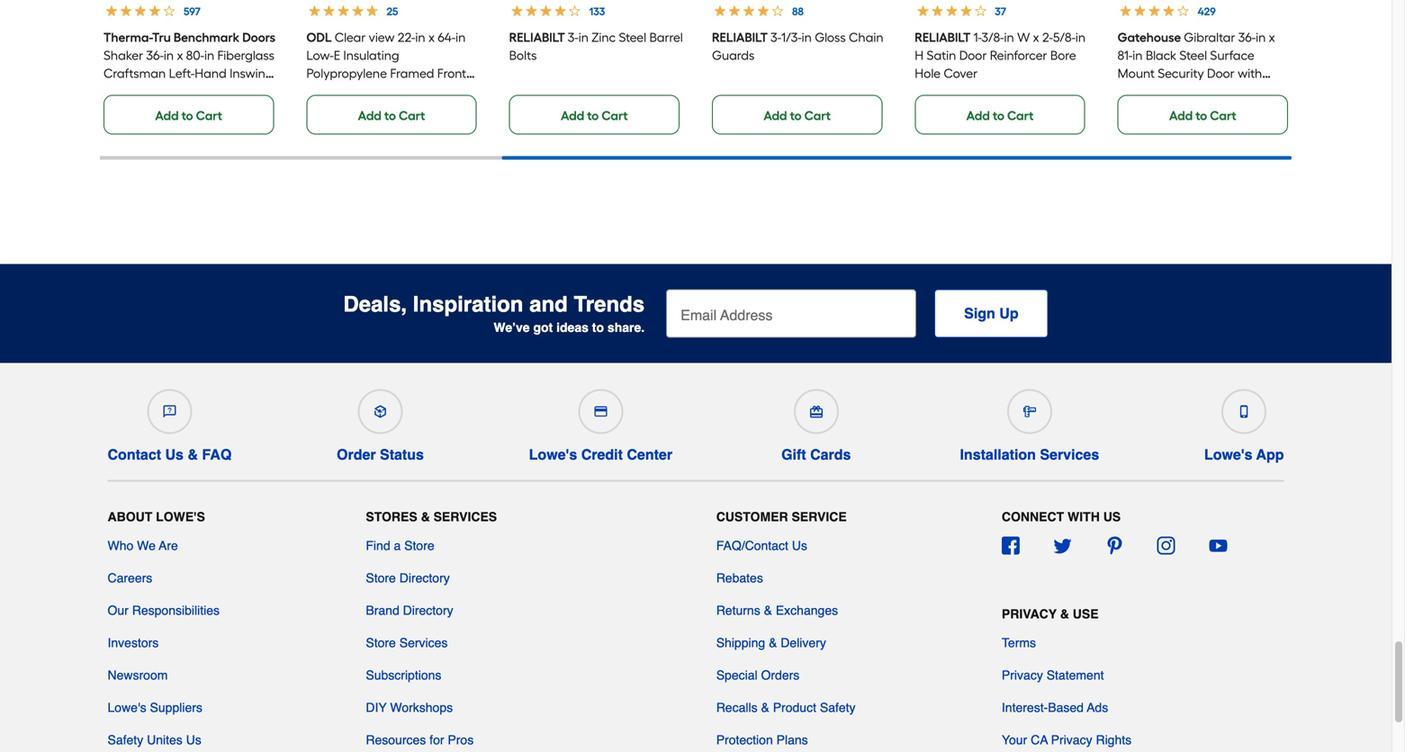 Task type: describe. For each thing, give the bounding box(es) containing it.
tru
[[152, 29, 171, 45]]

3- for 1/3-
[[771, 29, 782, 45]]

gift
[[782, 446, 807, 463]]

list item containing gatehouse
[[1118, 0, 1292, 134]]

& for stores & services
[[421, 510, 430, 525]]

gift cards
[[782, 446, 851, 463]]

satin
[[927, 48, 957, 63]]

list item containing therma-tru benchmark doors
[[104, 0, 278, 135]]

Email Address email field
[[667, 289, 917, 338]]

4 list item from the left
[[712, 0, 886, 134]]

& for returns & exchanges
[[764, 604, 773, 618]]

lowe's app link
[[1205, 382, 1285, 463]]

returns & exchanges link
[[717, 602, 839, 620]]

investors link
[[108, 635, 159, 653]]

ads
[[1087, 701, 1109, 716]]

responsibilities
[[132, 604, 220, 618]]

reinforcer
[[990, 48, 1048, 63]]

protection
[[717, 734, 773, 748]]

with inside gibraltar 36-in x 81-in black steel surface mount security door with black screen
[[1238, 66, 1263, 81]]

credit card image
[[595, 405, 607, 418]]

36- inside 'therma-tru benchmark doors shaker 36-in x 80-in fiberglass craftsman left-hand inswing ready to paint prehung single front door with brickmould insulating core'
[[146, 48, 164, 63]]

pros
[[448, 734, 474, 748]]

facebook image
[[1002, 537, 1020, 555]]

inswing
[[230, 66, 273, 81]]

81-
[[1118, 48, 1133, 63]]

us for faq/contact
[[792, 539, 808, 554]]

add to cart for 3-1/3-in gloss chain guards
[[764, 108, 831, 123]]

plans
[[777, 734, 808, 748]]

& left faq
[[188, 446, 198, 463]]

sign up form
[[667, 289, 1049, 338]]

recalls
[[717, 701, 758, 716]]

who we are
[[108, 539, 178, 554]]

our
[[108, 604, 129, 618]]

add for 1-3/8-in w x 2-5/8-in h satin door reinforcer bore hole cover
[[967, 108, 991, 123]]

barrel
[[650, 29, 683, 45]]

& for privacy & use
[[1061, 608, 1070, 622]]

low-
[[306, 48, 334, 63]]

about
[[108, 510, 152, 525]]

surface
[[1211, 48, 1255, 63]]

gift cards link
[[778, 382, 855, 463]]

in down tru
[[164, 48, 174, 63]]

pickup image
[[374, 405, 387, 418]]

resources for pros link
[[366, 732, 474, 750]]

with
[[1068, 510, 1100, 525]]

3-in zinc steel barrel bolts
[[509, 29, 683, 63]]

add to cart link for 3-in zinc steel barrel bolts
[[509, 95, 680, 134]]

product
[[773, 701, 817, 716]]

protection plans link
[[717, 732, 808, 750]]

mount
[[1118, 66, 1155, 81]]

benchmark
[[174, 29, 240, 45]]

connect with us
[[1002, 510, 1121, 525]]

privacy & use
[[1002, 608, 1099, 622]]

therma-
[[104, 29, 152, 45]]

your ca privacy rights
[[1002, 734, 1132, 748]]

installation
[[960, 446, 1037, 463]]

inspiration
[[413, 292, 524, 317]]

shipping
[[717, 636, 766, 651]]

faq
[[202, 446, 232, 463]]

faq/contact
[[717, 539, 789, 554]]

brand directory link
[[366, 602, 454, 620]]

delivery
[[781, 636, 827, 651]]

add to cart for gibraltar 36-in x 81-in black steel surface mount security door with black screen
[[1170, 108, 1237, 123]]

store services link
[[366, 635, 448, 653]]

3 list item from the left
[[509, 0, 684, 134]]

resources
[[366, 734, 426, 748]]

guards
[[712, 48, 755, 63]]

80-
[[186, 48, 204, 63]]

subscriptions link
[[366, 667, 442, 685]]

pinterest image
[[1106, 537, 1124, 555]]

are
[[159, 539, 178, 554]]

x inside 'clear view 22-in x 64-in low-e insulating polypropylene framed front door glass inserts'
[[429, 29, 435, 45]]

bolts
[[509, 48, 537, 63]]

therma-tru benchmark doors shaker 36-in x 80-in fiberglass craftsman left-hand inswing ready to paint prehung single front door with brickmould insulating core
[[104, 29, 277, 135]]

reliabilt for 3-1/3-in gloss chain guards
[[712, 29, 768, 45]]

us for contact
[[165, 446, 184, 463]]

twitter image
[[1054, 537, 1072, 555]]

a
[[394, 539, 401, 554]]

diy workshops link
[[366, 700, 453, 718]]

orders
[[761, 669, 800, 683]]

cart for 1-3/8-in w x 2-5/8-in h satin door reinforcer bore hole cover
[[1008, 108, 1034, 123]]

clear
[[335, 29, 366, 45]]

special orders link
[[717, 667, 800, 685]]

terms
[[1002, 636, 1037, 651]]

add to cart for clear view 22-in x 64-in low-e insulating polypropylene framed front door glass inserts
[[358, 108, 425, 123]]

your ca privacy rights link
[[1002, 732, 1132, 750]]

glass
[[337, 84, 369, 99]]

subscriptions
[[366, 669, 442, 683]]

steel inside gibraltar 36-in x 81-in black steel surface mount security door with black screen
[[1180, 48, 1208, 63]]

lowe's suppliers link
[[108, 700, 203, 718]]

returns & exchanges
[[717, 604, 839, 618]]

diy
[[366, 701, 387, 716]]

with inside 'therma-tru benchmark doors shaker 36-in x 80-in fiberglass craftsman left-hand inswing ready to paint prehung single front door with brickmould insulating core'
[[166, 102, 191, 117]]

lowe's for lowe's credit center
[[529, 446, 578, 463]]

shipping & delivery
[[717, 636, 827, 651]]

youtube image
[[1210, 537, 1228, 555]]

cart for gibraltar 36-in x 81-in black steel surface mount security door with black screen
[[1211, 108, 1237, 123]]

we
[[137, 539, 156, 554]]

& for shipping & delivery
[[769, 636, 778, 651]]

ideas
[[557, 321, 589, 335]]

who we are link
[[108, 537, 178, 555]]

exchanges
[[776, 604, 839, 618]]

lowe's credit center link
[[529, 382, 673, 463]]

3-1/3-in gloss chain guards
[[712, 29, 884, 63]]

app
[[1257, 446, 1285, 463]]

door inside gibraltar 36-in x 81-in black steel surface mount security door with black screen
[[1208, 66, 1235, 81]]

got
[[534, 321, 553, 335]]

door inside 'therma-tru benchmark doors shaker 36-in x 80-in fiberglass craftsman left-hand inswing ready to paint prehung single front door with brickmould insulating core'
[[136, 102, 163, 117]]

to for shaker 36-in x 80-in fiberglass craftsman left-hand inswing ready to paint prehung single front door with brickmould insulating core
[[182, 108, 193, 123]]

front inside 'clear view 22-in x 64-in low-e insulating polypropylene framed front door glass inserts'
[[437, 66, 467, 81]]

x inside 1-3/8-in w x 2-5/8-in h satin door reinforcer bore hole cover
[[1034, 29, 1040, 45]]

h
[[915, 48, 924, 63]]

inserts
[[372, 84, 410, 99]]

interest-based ads
[[1002, 701, 1109, 716]]

in right gibraltar
[[1256, 29, 1267, 45]]

installation services
[[960, 446, 1100, 463]]

gatehouse
[[1118, 29, 1182, 45]]

store directory link
[[366, 570, 450, 588]]

sign up button
[[935, 289, 1049, 338]]

5 list item from the left
[[915, 0, 1089, 134]]

screen
[[1152, 84, 1191, 99]]

find a store link
[[366, 537, 435, 555]]

list item containing odl
[[306, 0, 481, 134]]



Task type: locate. For each thing, give the bounding box(es) containing it.
reliabilt
[[509, 29, 565, 45], [712, 29, 768, 45], [915, 29, 971, 45]]

add down screen at the right of the page
[[1170, 108, 1193, 123]]

add to cart link for 3-1/3-in gloss chain guards
[[712, 95, 883, 134]]

rights
[[1096, 734, 1132, 748]]

chain
[[849, 29, 884, 45]]

directory up the brand directory
[[400, 572, 450, 586]]

gibraltar
[[1185, 29, 1236, 45]]

6 cart from the left
[[1211, 108, 1237, 123]]

0 vertical spatial black
[[1146, 48, 1177, 63]]

lowe's
[[529, 446, 578, 463], [1205, 446, 1253, 463], [156, 510, 205, 525], [108, 701, 146, 716]]

1 list item from the left
[[104, 0, 278, 135]]

1 vertical spatial directory
[[403, 604, 454, 618]]

front
[[437, 66, 467, 81], [104, 102, 133, 117]]

64-
[[438, 29, 456, 45]]

reliabilt up guards
[[712, 29, 768, 45]]

2 reliabilt from the left
[[712, 29, 768, 45]]

2 3- from the left
[[771, 29, 782, 45]]

with
[[1238, 66, 1263, 81], [166, 102, 191, 117]]

x inside 'therma-tru benchmark doors shaker 36-in x 80-in fiberglass craftsman left-hand inswing ready to paint prehung single front door with brickmould insulating core'
[[177, 48, 183, 63]]

in up bore
[[1076, 29, 1086, 45]]

based
[[1049, 701, 1084, 716]]

& for recalls & product safety
[[761, 701, 770, 716]]

add for clear view 22-in x 64-in low-e insulating polypropylene framed front door glass inserts
[[358, 108, 382, 123]]

5 add to cart link from the left
[[915, 95, 1086, 134]]

door inside 'clear view 22-in x 64-in low-e insulating polypropylene framed front door glass inserts'
[[306, 84, 334, 99]]

&
[[188, 446, 198, 463], [421, 510, 430, 525], [764, 604, 773, 618], [1061, 608, 1070, 622], [769, 636, 778, 651], [761, 701, 770, 716]]

door down to
[[136, 102, 163, 117]]

1 horizontal spatial steel
[[1180, 48, 1208, 63]]

x right gibraltar
[[1270, 29, 1276, 45]]

in left "w"
[[1005, 29, 1015, 45]]

store right a
[[405, 539, 435, 554]]

brand
[[366, 604, 400, 618]]

1 add to cart link from the left
[[104, 95, 274, 134]]

0 vertical spatial store
[[405, 539, 435, 554]]

paint
[[159, 84, 188, 99]]

share.
[[608, 321, 645, 335]]

3 add from the left
[[561, 108, 585, 123]]

1 horizontal spatial reliabilt
[[712, 29, 768, 45]]

1 vertical spatial front
[[104, 102, 133, 117]]

1 horizontal spatial insulating
[[344, 48, 400, 63]]

us
[[1104, 510, 1121, 525]]

5 cart from the left
[[1008, 108, 1034, 123]]

0 vertical spatial services
[[1041, 446, 1100, 463]]

store down brand on the bottom left of page
[[366, 636, 396, 651]]

in inside 3-in zinc steel barrel bolts
[[579, 29, 589, 45]]

black down mount
[[1118, 84, 1149, 99]]

us right the unites
[[186, 734, 202, 748]]

services for store services
[[400, 636, 448, 651]]

1 horizontal spatial 3-
[[771, 29, 782, 45]]

4 add to cart from the left
[[764, 108, 831, 123]]

1 horizontal spatial with
[[1238, 66, 1263, 81]]

us down customer service
[[792, 539, 808, 554]]

with down surface
[[1238, 66, 1263, 81]]

special orders
[[717, 669, 800, 683]]

our responsibilities
[[108, 604, 220, 618]]

lowe's for lowe's app
[[1205, 446, 1253, 463]]

add to cart down cover at right top
[[967, 108, 1034, 123]]

1 vertical spatial 36-
[[146, 48, 164, 63]]

2 list item from the left
[[306, 0, 481, 134]]

gift card image
[[810, 405, 823, 418]]

to down security at the right of the page
[[1196, 108, 1208, 123]]

zinc
[[592, 29, 616, 45]]

add for shaker 36-in x 80-in fiberglass craftsman left-hand inswing ready to paint prehung single front door with brickmould insulating core
[[155, 108, 179, 123]]

1-
[[974, 29, 982, 45]]

contact us & faq
[[108, 446, 232, 463]]

& right recalls
[[761, 701, 770, 716]]

faq/contact us link
[[717, 537, 808, 555]]

cart down the 3-1/3-in gloss chain guards
[[805, 108, 831, 123]]

left-
[[169, 66, 195, 81]]

& right "stores"
[[421, 510, 430, 525]]

directory down store directory on the bottom left of the page
[[403, 604, 454, 618]]

& right returns
[[764, 604, 773, 618]]

1 vertical spatial insulating
[[104, 120, 160, 135]]

lowe's suppliers
[[108, 701, 203, 716]]

store for services
[[366, 636, 396, 651]]

to for 1-3/8-in w x 2-5/8-in h satin door reinforcer bore hole cover
[[993, 108, 1005, 123]]

insulating down view
[[344, 48, 400, 63]]

& left use
[[1061, 608, 1070, 622]]

order status
[[337, 446, 424, 463]]

1 vertical spatial safety
[[108, 734, 143, 748]]

customer care image
[[163, 405, 176, 418]]

3- left gloss
[[771, 29, 782, 45]]

add to cart down 3-in zinc steel barrel bolts
[[561, 108, 628, 123]]

to inside the deals, inspiration and trends we've got ideas to share.
[[592, 321, 604, 335]]

cart down 3-in zinc steel barrel bolts
[[602, 108, 628, 123]]

add to cart down the 3-1/3-in gloss chain guards
[[764, 108, 831, 123]]

1 vertical spatial privacy
[[1002, 669, 1044, 683]]

recalls & product safety link
[[717, 700, 856, 718]]

add to cart down screen at the right of the page
[[1170, 108, 1237, 123]]

steel up security at the right of the page
[[1180, 48, 1208, 63]]

3 add to cart link from the left
[[509, 95, 680, 134]]

to for 3-in zinc steel barrel bolts
[[587, 108, 599, 123]]

x
[[429, 29, 435, 45], [1034, 29, 1040, 45], [1270, 29, 1276, 45], [177, 48, 183, 63]]

front inside 'therma-tru benchmark doors shaker 36-in x 80-in fiberglass craftsman left-hand inswing ready to paint prehung single front door with brickmould insulating core'
[[104, 102, 133, 117]]

0 horizontal spatial safety
[[108, 734, 143, 748]]

framed
[[390, 66, 434, 81]]

we've
[[494, 321, 530, 335]]

x left 2-
[[1034, 29, 1040, 45]]

add for 3-in zinc steel barrel bolts
[[561, 108, 585, 123]]

add to cart link for clear view 22-in x 64-in low-e insulating polypropylene framed front door glass inserts
[[306, 95, 477, 134]]

cart for shaker 36-in x 80-in fiberglass craftsman left-hand inswing ready to paint prehung single front door with brickmould insulating core
[[196, 108, 222, 123]]

3 cart from the left
[[602, 108, 628, 123]]

directory for store directory
[[400, 572, 450, 586]]

deals, inspiration and trends we've got ideas to share.
[[343, 292, 645, 335]]

brickmould
[[194, 102, 258, 117]]

customer
[[717, 510, 789, 525]]

4 cart from the left
[[805, 108, 831, 123]]

to down 1-3/8-in w x 2-5/8-in h satin door reinforcer bore hole cover
[[993, 108, 1005, 123]]

front down ready
[[104, 102, 133, 117]]

6 list item from the left
[[1118, 0, 1292, 134]]

0 vertical spatial steel
[[619, 29, 647, 45]]

1 vertical spatial black
[[1118, 84, 1149, 99]]

to
[[143, 84, 156, 99]]

6 add from the left
[[1170, 108, 1193, 123]]

lowe's down newsroom
[[108, 701, 146, 716]]

add down glass
[[358, 108, 382, 123]]

0 horizontal spatial reliabilt
[[509, 29, 565, 45]]

steel right zinc
[[619, 29, 647, 45]]

special
[[717, 669, 758, 683]]

cart down gibraltar 36-in x 81-in black steel surface mount security door with black screen
[[1211, 108, 1237, 123]]

0 horizontal spatial with
[[166, 102, 191, 117]]

lowe's for lowe's suppliers
[[108, 701, 146, 716]]

to
[[182, 108, 193, 123], [384, 108, 396, 123], [587, 108, 599, 123], [790, 108, 802, 123], [993, 108, 1005, 123], [1196, 108, 1208, 123], [592, 321, 604, 335]]

2 add to cart link from the left
[[306, 95, 477, 134]]

1/3-
[[782, 29, 802, 45]]

safety
[[820, 701, 856, 716], [108, 734, 143, 748]]

reliabilt up the bolts
[[509, 29, 565, 45]]

add for 3-1/3-in gloss chain guards
[[764, 108, 788, 123]]

security
[[1158, 66, 1205, 81]]

6 add to cart link from the left
[[1118, 95, 1289, 134]]

36- up surface
[[1239, 29, 1256, 45]]

to for gibraltar 36-in x 81-in black steel surface mount security door with black screen
[[1196, 108, 1208, 123]]

brand directory
[[366, 604, 454, 618]]

with up core
[[166, 102, 191, 117]]

to down inserts
[[384, 108, 396, 123]]

store for directory
[[366, 572, 396, 586]]

cart for 3-in zinc steel barrel bolts
[[602, 108, 628, 123]]

reliabilt up satin
[[915, 29, 971, 45]]

add to cart link for 1-3/8-in w x 2-5/8-in h satin door reinforcer bore hole cover
[[915, 95, 1086, 134]]

in left zinc
[[579, 29, 589, 45]]

service
[[792, 510, 847, 525]]

cart down 'reinforcer'
[[1008, 108, 1034, 123]]

gloss
[[815, 29, 846, 45]]

safety left the unites
[[108, 734, 143, 748]]

store up brand on the bottom left of page
[[366, 572, 396, 586]]

privacy right ca on the bottom
[[1052, 734, 1093, 748]]

to for clear view 22-in x 64-in low-e insulating polypropylene framed front door glass inserts
[[384, 108, 396, 123]]

to down the 3-1/3-in gloss chain guards
[[790, 108, 802, 123]]

1 horizontal spatial front
[[437, 66, 467, 81]]

services up connect with us
[[1041, 446, 1100, 463]]

add to cart for 1-3/8-in w x 2-5/8-in h satin door reinforcer bore hole cover
[[967, 108, 1034, 123]]

dimensions image
[[1024, 405, 1036, 418]]

0 vertical spatial directory
[[400, 572, 450, 586]]

cart for clear view 22-in x 64-in low-e insulating polypropylene framed front door glass inserts
[[399, 108, 425, 123]]

store directory
[[366, 572, 450, 586]]

list item
[[104, 0, 278, 135], [306, 0, 481, 134], [509, 0, 684, 134], [712, 0, 886, 134], [915, 0, 1089, 134], [1118, 0, 1292, 134]]

5 add from the left
[[967, 108, 991, 123]]

1 vertical spatial store
[[366, 572, 396, 586]]

interest-based ads link
[[1002, 700, 1109, 718]]

contact us & faq link
[[108, 382, 232, 463]]

interest-
[[1002, 701, 1049, 716]]

3 reliabilt from the left
[[915, 29, 971, 45]]

3/8-
[[982, 29, 1005, 45]]

services for installation services
[[1041, 446, 1100, 463]]

5 add to cart from the left
[[967, 108, 1034, 123]]

2 cart from the left
[[399, 108, 425, 123]]

36- down tru
[[146, 48, 164, 63]]

0 horizontal spatial front
[[104, 102, 133, 117]]

to down paint
[[182, 108, 193, 123]]

1 reliabilt from the left
[[509, 29, 565, 45]]

door down surface
[[1208, 66, 1235, 81]]

add to cart for shaker 36-in x 80-in fiberglass craftsman left-hand inswing ready to paint prehung single front door with brickmould insulating core
[[155, 108, 222, 123]]

front down 64-
[[437, 66, 467, 81]]

add down 3-in zinc steel barrel bolts
[[561, 108, 585, 123]]

privacy up interest-
[[1002, 669, 1044, 683]]

privacy statement link
[[1002, 667, 1105, 685]]

2 add from the left
[[358, 108, 382, 123]]

trends
[[574, 292, 645, 317]]

unites
[[147, 734, 183, 748]]

customer service
[[717, 510, 847, 525]]

resources for pros
[[366, 734, 474, 748]]

services up "find a store"
[[434, 510, 497, 525]]

2 horizontal spatial reliabilt
[[915, 29, 971, 45]]

privacy for privacy & use
[[1002, 608, 1057, 622]]

3- for in
[[568, 29, 579, 45]]

x left 64-
[[429, 29, 435, 45]]

0 vertical spatial 36-
[[1239, 29, 1256, 45]]

to right ideas
[[592, 321, 604, 335]]

0 horizontal spatial us
[[165, 446, 184, 463]]

black down gatehouse
[[1146, 48, 1177, 63]]

1 add from the left
[[155, 108, 179, 123]]

0 vertical spatial us
[[165, 446, 184, 463]]

0 horizontal spatial steel
[[619, 29, 647, 45]]

reliabilt for 3-in zinc steel barrel bolts
[[509, 29, 565, 45]]

0 vertical spatial with
[[1238, 66, 1263, 81]]

0 vertical spatial insulating
[[344, 48, 400, 63]]

1 vertical spatial with
[[166, 102, 191, 117]]

core
[[163, 120, 190, 135]]

1 horizontal spatial 36-
[[1239, 29, 1256, 45]]

in left gloss
[[802, 29, 812, 45]]

lowe's left credit
[[529, 446, 578, 463]]

22-
[[398, 29, 416, 45]]

cart for 3-1/3-in gloss chain guards
[[805, 108, 831, 123]]

1 vertical spatial us
[[792, 539, 808, 554]]

rebates
[[717, 572, 764, 586]]

0 vertical spatial safety
[[820, 701, 856, 716]]

door inside 1-3/8-in w x 2-5/8-in h satin door reinforcer bore hole cover
[[960, 48, 987, 63]]

6 add to cart from the left
[[1170, 108, 1237, 123]]

0 horizontal spatial insulating
[[104, 120, 160, 135]]

newsroom link
[[108, 667, 168, 685]]

3- left zinc
[[568, 29, 579, 45]]

stores
[[366, 510, 418, 525]]

instagram image
[[1158, 537, 1176, 555]]

1 horizontal spatial safety
[[820, 701, 856, 716]]

x inside gibraltar 36-in x 81-in black steel surface mount security door with black screen
[[1270, 29, 1276, 45]]

add to cart for 3-in zinc steel barrel bolts
[[561, 108, 628, 123]]

gibraltar 36-in x 81-in black steel surface mount security door with black screen
[[1118, 29, 1276, 99]]

& left the delivery
[[769, 636, 778, 651]]

add to cart down inserts
[[358, 108, 425, 123]]

our responsibilities link
[[108, 602, 220, 620]]

us right the contact
[[165, 446, 184, 463]]

in left 64-
[[416, 29, 426, 45]]

5/8-
[[1054, 29, 1076, 45]]

hand
[[195, 66, 227, 81]]

add down cover at right top
[[967, 108, 991, 123]]

lowe's left app
[[1205, 446, 1253, 463]]

add for gibraltar 36-in x 81-in black steel surface mount security door with black screen
[[1170, 108, 1193, 123]]

steel inside 3-in zinc steel barrel bolts
[[619, 29, 647, 45]]

privacy statement
[[1002, 669, 1105, 683]]

36-
[[1239, 29, 1256, 45], [146, 48, 164, 63]]

3 add to cart from the left
[[561, 108, 628, 123]]

privacy for privacy statement
[[1002, 669, 1044, 683]]

safety right product
[[820, 701, 856, 716]]

in up mount
[[1133, 48, 1143, 63]]

insulating inside 'clear view 22-in x 64-in low-e insulating polypropylene framed front door glass inserts'
[[344, 48, 400, 63]]

cart down inserts
[[399, 108, 425, 123]]

prehung
[[191, 84, 240, 99]]

2 horizontal spatial us
[[792, 539, 808, 554]]

0 vertical spatial front
[[437, 66, 467, 81]]

2 vertical spatial services
[[400, 636, 448, 651]]

polypropylene
[[306, 66, 387, 81]]

add to cart link for gibraltar 36-in x 81-in black steel surface mount security door with black screen
[[1118, 95, 1289, 134]]

1 3- from the left
[[568, 29, 579, 45]]

lowe's up are
[[156, 510, 205, 525]]

clear view 22-in x 64-in low-e insulating polypropylene framed front door glass inserts
[[306, 29, 467, 99]]

add to cart down paint
[[155, 108, 222, 123]]

add down the 3-1/3-in gloss chain guards
[[764, 108, 788, 123]]

directory inside brand directory link
[[403, 604, 454, 618]]

directory for brand directory
[[403, 604, 454, 618]]

privacy up terms
[[1002, 608, 1057, 622]]

door down 1-
[[960, 48, 987, 63]]

door
[[960, 48, 987, 63], [1208, 66, 1235, 81], [306, 84, 334, 99], [136, 102, 163, 117]]

add to cart link for shaker 36-in x 80-in fiberglass craftsman left-hand inswing ready to paint prehung single front door with brickmould insulating core
[[104, 95, 274, 134]]

single
[[243, 84, 277, 99]]

2 vertical spatial privacy
[[1052, 734, 1093, 748]]

1 vertical spatial steel
[[1180, 48, 1208, 63]]

cart down 'prehung'
[[196, 108, 222, 123]]

use
[[1073, 608, 1099, 622]]

3- inside the 3-1/3-in gloss chain guards
[[771, 29, 782, 45]]

directory inside store directory link
[[400, 572, 450, 586]]

4 add from the left
[[764, 108, 788, 123]]

services down brand directory link
[[400, 636, 448, 651]]

36- inside gibraltar 36-in x 81-in black steel surface mount security door with black screen
[[1239, 29, 1256, 45]]

0 horizontal spatial 3-
[[568, 29, 579, 45]]

insulating inside 'therma-tru benchmark doors shaker 36-in x 80-in fiberglass craftsman left-hand inswing ready to paint prehung single front door with brickmould insulating core'
[[104, 120, 160, 135]]

2-
[[1043, 29, 1054, 45]]

x left "80-"
[[177, 48, 183, 63]]

2 vertical spatial us
[[186, 734, 202, 748]]

investors
[[108, 636, 159, 651]]

door down polypropylene at the left of the page
[[306, 84, 334, 99]]

fiberglass
[[217, 48, 275, 63]]

and
[[530, 292, 568, 317]]

find
[[366, 539, 391, 554]]

4 add to cart link from the left
[[712, 95, 883, 134]]

connect
[[1002, 510, 1065, 525]]

in right "22-"
[[456, 29, 466, 45]]

to for 3-1/3-in gloss chain guards
[[790, 108, 802, 123]]

add down paint
[[155, 108, 179, 123]]

to down 3-in zinc steel barrel bolts
[[587, 108, 599, 123]]

2 add to cart from the left
[[358, 108, 425, 123]]

1 cart from the left
[[196, 108, 222, 123]]

terms link
[[1002, 635, 1037, 653]]

1 horizontal spatial us
[[186, 734, 202, 748]]

2 vertical spatial store
[[366, 636, 396, 651]]

3- inside 3-in zinc steel barrel bolts
[[568, 29, 579, 45]]

insulating down ready
[[104, 120, 160, 135]]

in inside the 3-1/3-in gloss chain guards
[[802, 29, 812, 45]]

mobile image
[[1239, 405, 1251, 418]]

0 horizontal spatial 36-
[[146, 48, 164, 63]]

0 vertical spatial privacy
[[1002, 608, 1057, 622]]

1 add to cart from the left
[[155, 108, 222, 123]]

reliabilt for 1-3/8-in w x 2-5/8-in h satin door reinforcer bore hole cover
[[915, 29, 971, 45]]

1 vertical spatial services
[[434, 510, 497, 525]]

in up hand
[[204, 48, 214, 63]]



Task type: vqa. For each thing, say whether or not it's contained in the screenshot.
the to corresponding to Gibraltar 36-in x 81-in Black Steel Surface Mount Security Door with Black Screen
yes



